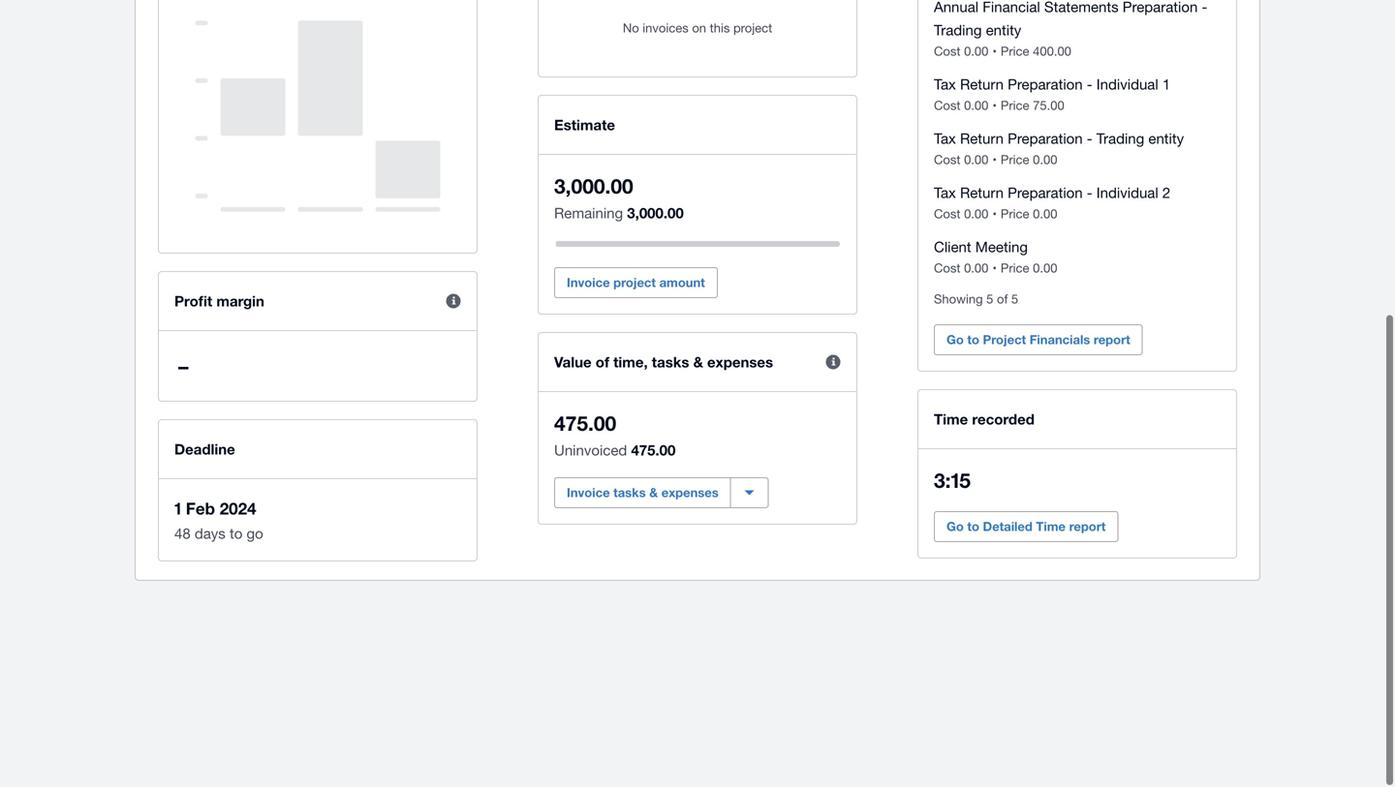 Task type: vqa. For each thing, say whether or not it's contained in the screenshot.
'report' associated with Go to Detailed Time report
yes



Task type: locate. For each thing, give the bounding box(es) containing it.
0 vertical spatial expenses
[[707, 354, 773, 371]]

time right detailed
[[1036, 519, 1066, 534]]

annual financial statements preparation - trading entity cost 0.00 • price 400.00
[[934, 0, 1208, 59]]

price
[[1001, 44, 1030, 59], [1001, 98, 1030, 113], [1001, 152, 1030, 167], [1001, 206, 1030, 221], [1001, 261, 1030, 276]]

price down 'meeting'
[[1001, 261, 1030, 276]]

invoices
[[643, 20, 689, 35]]

4 price from the top
[[1001, 206, 1030, 221]]

value
[[554, 354, 592, 371]]

invoice for invoice project amount
[[567, 275, 610, 290]]

go inside 'button'
[[947, 332, 964, 347]]

0 vertical spatial trading
[[934, 21, 982, 38]]

1 invoice from the top
[[567, 275, 610, 290]]

to inside go to project financials report 'button'
[[968, 332, 980, 347]]

price for tax return preparation - trading entity
[[1001, 152, 1030, 167]]

1 vertical spatial project
[[614, 275, 656, 290]]

1 horizontal spatial project
[[734, 20, 773, 35]]

5 right showing
[[987, 292, 994, 307]]

return inside tax return preparation - trading entity cost 0.00 • price 0.00
[[960, 130, 1004, 147]]

cost inside tax return preparation - individual 2 cost 0.00 • price 0.00
[[934, 206, 961, 221]]

1 vertical spatial 1
[[174, 499, 181, 518]]

1 cost from the top
[[934, 44, 961, 59]]

0 horizontal spatial trading
[[934, 21, 982, 38]]

preparation
[[1123, 0, 1198, 15], [1008, 76, 1083, 93], [1008, 130, 1083, 147], [1008, 184, 1083, 201]]

individual left 2
[[1097, 184, 1159, 201]]

• for tax return preparation - trading entity
[[993, 152, 997, 167]]

to inside go to detailed time report button
[[968, 519, 980, 534]]

&
[[693, 354, 703, 371], [649, 486, 658, 501]]

1 vertical spatial of
[[596, 354, 609, 371]]

cost inside client meeting cost 0.00 • price 0.00
[[934, 261, 961, 276]]

trading
[[934, 21, 982, 38], [1097, 130, 1145, 147]]

0 vertical spatial return
[[960, 76, 1004, 93]]

2 invoice from the top
[[567, 486, 610, 501]]

value of time, tasks & expenses
[[554, 354, 773, 371]]

tax inside tax return preparation - individual 2 cost 0.00 • price 0.00
[[934, 184, 956, 201]]

tax inside tax return preparation - trading entity cost 0.00 • price 0.00
[[934, 130, 956, 147]]

• inside tax return preparation - trading entity cost 0.00 • price 0.00
[[993, 152, 997, 167]]

go for go to project financials report
[[947, 332, 964, 347]]

1 horizontal spatial of
[[997, 292, 1008, 307]]

1 horizontal spatial time
[[1036, 519, 1066, 534]]

1 vertical spatial return
[[960, 130, 1004, 147]]

statements
[[1045, 0, 1119, 15]]

2 vertical spatial tax
[[934, 184, 956, 201]]

• up tax return preparation - individual 2 cost 0.00 • price 0.00
[[993, 152, 997, 167]]

entity
[[986, 21, 1022, 38], [1149, 130, 1184, 147]]

0 vertical spatial entity
[[986, 21, 1022, 38]]

0 vertical spatial report
[[1094, 332, 1131, 347]]

go
[[947, 332, 964, 347], [947, 519, 964, 534]]

invoice down remaining
[[567, 275, 610, 290]]

1 feb 2024 48 days to go
[[174, 499, 263, 542]]

project
[[734, 20, 773, 35], [614, 275, 656, 290]]

3 tax from the top
[[934, 184, 956, 201]]

0 vertical spatial 3,000.00
[[554, 174, 634, 198]]

1 price from the top
[[1001, 44, 1030, 59]]

more info image
[[814, 343, 853, 382]]

3,000.00
[[554, 174, 634, 198], [627, 204, 684, 222]]

price left 400.00
[[1001, 44, 1030, 59]]

4 cost from the top
[[934, 206, 961, 221]]

cost inside tax return preparation - trading entity cost 0.00 • price 0.00
[[934, 152, 961, 167]]

- for entity
[[1087, 130, 1093, 147]]

project right this in the top of the page
[[734, 20, 773, 35]]

price up 'meeting'
[[1001, 206, 1030, 221]]

0 horizontal spatial &
[[649, 486, 658, 501]]

• up 'meeting'
[[993, 206, 997, 221]]

price for tax return preparation - individual 2
[[1001, 206, 1030, 221]]

entity up 2
[[1149, 130, 1184, 147]]

return inside tax return preparation - individual 1 cost 0.00 • price 75.00
[[960, 76, 1004, 93]]

1 vertical spatial &
[[649, 486, 658, 501]]

2 price from the top
[[1001, 98, 1030, 113]]

go down showing
[[947, 332, 964, 347]]

0 horizontal spatial 475.00
[[554, 411, 617, 436]]

report inside button
[[1069, 519, 1106, 534]]

1 horizontal spatial 1
[[1163, 76, 1171, 93]]

• down 'meeting'
[[993, 261, 997, 276]]

go to detailed time report
[[947, 519, 1106, 534]]

more info image
[[434, 282, 473, 321]]

preparation down 75.00
[[1008, 130, 1083, 147]]

tasks right time,
[[652, 354, 689, 371]]

report for go to detailed time report
[[1069, 519, 1106, 534]]

preparation inside tax return preparation - individual 2 cost 0.00 • price 0.00
[[1008, 184, 1083, 201]]

detailed
[[983, 519, 1033, 534]]

3 • from the top
[[993, 152, 997, 167]]

tasks down uninvoiced on the left bottom of page
[[614, 486, 646, 501]]

report
[[1094, 332, 1131, 347], [1069, 519, 1106, 534]]

deadline
[[174, 441, 235, 458]]

to
[[968, 332, 980, 347], [968, 519, 980, 534], [230, 525, 243, 542]]

1 go from the top
[[947, 332, 964, 347]]

preparation right statements on the right top of page
[[1123, 0, 1198, 15]]

1 vertical spatial time
[[1036, 519, 1066, 534]]

0 horizontal spatial project
[[614, 275, 656, 290]]

1 vertical spatial entity
[[1149, 130, 1184, 147]]

•
[[993, 44, 997, 59], [993, 98, 997, 113], [993, 152, 997, 167], [993, 206, 997, 221], [993, 261, 997, 276]]

• left 75.00
[[993, 98, 997, 113]]

return
[[960, 76, 1004, 93], [960, 130, 1004, 147], [960, 184, 1004, 201]]

2024
[[220, 499, 256, 518]]

invoice
[[567, 275, 610, 290], [567, 486, 610, 501]]

of up project
[[997, 292, 1008, 307]]

time left the recorded
[[934, 411, 968, 428]]

3,000.00 up remaining
[[554, 174, 634, 198]]

preparation up 75.00
[[1008, 76, 1083, 93]]

2 vertical spatial return
[[960, 184, 1004, 201]]

to for detailed
[[968, 519, 980, 534]]

0 vertical spatial project
[[734, 20, 773, 35]]

1 horizontal spatial entity
[[1149, 130, 1184, 147]]

remaining
[[554, 204, 623, 221]]

tax
[[934, 76, 956, 93], [934, 130, 956, 147], [934, 184, 956, 201]]

0.00 inside tax return preparation - individual 1 cost 0.00 • price 75.00
[[964, 98, 989, 113]]

time inside button
[[1036, 519, 1066, 534]]

1 vertical spatial trading
[[1097, 130, 1145, 147]]

4 • from the top
[[993, 206, 997, 221]]

- inside tax return preparation - individual 1 cost 0.00 • price 75.00
[[1087, 76, 1093, 93]]

return for tax return preparation - individual 1
[[960, 76, 1004, 93]]

3 price from the top
[[1001, 152, 1030, 167]]

preparation inside tax return preparation - individual 1 cost 0.00 • price 75.00
[[1008, 76, 1083, 93]]

price inside annual financial statements preparation - trading entity cost 0.00 • price 400.00
[[1001, 44, 1030, 59]]

price inside tax return preparation - individual 2 cost 0.00 • price 0.00
[[1001, 206, 1030, 221]]

go down 3:15
[[947, 519, 964, 534]]

1 horizontal spatial trading
[[1097, 130, 1145, 147]]

meeting
[[976, 238, 1028, 255]]

5 price from the top
[[1001, 261, 1030, 276]]

0 vertical spatial go
[[947, 332, 964, 347]]

individual
[[1097, 76, 1159, 93], [1097, 184, 1159, 201]]

5
[[987, 292, 994, 307], [1012, 292, 1019, 307]]

project inside button
[[614, 275, 656, 290]]

to left project
[[968, 332, 980, 347]]

go
[[247, 525, 263, 542]]

0 vertical spatial time
[[934, 411, 968, 428]]

return up 'meeting'
[[960, 184, 1004, 201]]

0 horizontal spatial tasks
[[614, 486, 646, 501]]

cost inside annual financial statements preparation - trading entity cost 0.00 • price 400.00
[[934, 44, 961, 59]]

- inside tax return preparation - trading entity cost 0.00 • price 0.00
[[1087, 130, 1093, 147]]

individual for 2
[[1097, 184, 1159, 201]]

0 horizontal spatial 1
[[174, 499, 181, 518]]

1 vertical spatial 475.00
[[631, 442, 676, 459]]

-
[[1202, 0, 1208, 15], [1087, 76, 1093, 93], [1087, 130, 1093, 147], [1087, 184, 1093, 201]]

0 horizontal spatial 5
[[987, 292, 994, 307]]

1
[[1163, 76, 1171, 93], [174, 499, 181, 518]]

5 • from the top
[[993, 261, 997, 276]]

return for tax return preparation - trading entity
[[960, 130, 1004, 147]]

1 vertical spatial individual
[[1097, 184, 1159, 201]]

• for tax return preparation - individual 2
[[993, 206, 997, 221]]

0 vertical spatial individual
[[1097, 76, 1159, 93]]

tasks
[[652, 354, 689, 371], [614, 486, 646, 501]]

1 • from the top
[[993, 44, 997, 59]]

• down financial
[[993, 44, 997, 59]]

cost for tax return preparation - individual 2
[[934, 206, 961, 221]]

• for tax return preparation - individual 1
[[993, 98, 997, 113]]

price for tax return preparation - individual 1
[[1001, 98, 1030, 113]]

475.00
[[554, 411, 617, 436], [631, 442, 676, 459]]

to left go
[[230, 525, 243, 542]]

invoice down uninvoiced on the left bottom of page
[[567, 486, 610, 501]]

0 vertical spatial &
[[693, 354, 703, 371]]

1 vertical spatial invoice
[[567, 486, 610, 501]]

3 cost from the top
[[934, 152, 961, 167]]

tasks inside button
[[614, 486, 646, 501]]

cost for tax return preparation - trading entity
[[934, 152, 961, 167]]

1 individual from the top
[[1097, 76, 1159, 93]]

0 horizontal spatial entity
[[986, 21, 1022, 38]]

report right detailed
[[1069, 519, 1106, 534]]

5 up project
[[1012, 292, 1019, 307]]

return down tax return preparation - individual 1 cost 0.00 • price 75.00
[[960, 130, 1004, 147]]

individual inside tax return preparation - individual 2 cost 0.00 • price 0.00
[[1097, 184, 1159, 201]]

entity inside tax return preparation - trading entity cost 0.00 • price 0.00
[[1149, 130, 1184, 147]]

project left amount
[[614, 275, 656, 290]]

2 tax from the top
[[934, 130, 956, 147]]

expenses
[[707, 354, 773, 371], [662, 486, 719, 501]]

1 vertical spatial go
[[947, 519, 964, 534]]

1 vertical spatial tax
[[934, 130, 956, 147]]

• inside tax return preparation - individual 2 cost 0.00 • price 0.00
[[993, 206, 997, 221]]

expenses left more info image
[[707, 354, 773, 371]]

amount
[[660, 275, 705, 290]]

profit margin
[[174, 293, 264, 310]]

cost inside tax return preparation - individual 1 cost 0.00 • price 75.00
[[934, 98, 961, 113]]

cost
[[934, 44, 961, 59], [934, 98, 961, 113], [934, 152, 961, 167], [934, 206, 961, 221], [934, 261, 961, 276]]

1 horizontal spatial 5
[[1012, 292, 1019, 307]]

to inside 1 feb 2024 48 days to go
[[230, 525, 243, 542]]

400.00
[[1033, 44, 1072, 59]]

• inside client meeting cost 0.00 • price 0.00
[[993, 261, 997, 276]]

0 vertical spatial 475.00
[[554, 411, 617, 436]]

preparation down tax return preparation - trading entity cost 0.00 • price 0.00 in the right of the page
[[1008, 184, 1083, 201]]

report right financials
[[1094, 332, 1131, 347]]

time recorded
[[934, 411, 1035, 428]]

showing
[[934, 292, 983, 307]]

tax inside tax return preparation - individual 1 cost 0.00 • price 75.00
[[934, 76, 956, 93]]

individual inside tax return preparation - individual 1 cost 0.00 • price 75.00
[[1097, 76, 1159, 93]]

price up tax return preparation - individual 2 cost 0.00 • price 0.00
[[1001, 152, 1030, 167]]

75.00
[[1033, 98, 1065, 113]]

2 • from the top
[[993, 98, 997, 113]]

0 vertical spatial 1
[[1163, 76, 1171, 93]]

tax for tax return preparation - trading entity
[[934, 130, 956, 147]]

1 vertical spatial tasks
[[614, 486, 646, 501]]

1 horizontal spatial 475.00
[[631, 442, 676, 459]]

days
[[195, 525, 226, 542]]

0 vertical spatial tax
[[934, 76, 956, 93]]

0 vertical spatial invoice
[[567, 275, 610, 290]]

- inside tax return preparation - individual 2 cost 0.00 • price 0.00
[[1087, 184, 1093, 201]]

go to project financials report button
[[934, 325, 1143, 356]]

2 return from the top
[[960, 130, 1004, 147]]

price inside tax return preparation - individual 1 cost 0.00 • price 75.00
[[1001, 98, 1030, 113]]

report inside 'button'
[[1094, 332, 1131, 347]]

& down 475.00 uninvoiced 475.00
[[649, 486, 658, 501]]

2 individual from the top
[[1097, 184, 1159, 201]]

tax return preparation - individual 1 cost 0.00 • price 75.00
[[934, 76, 1171, 113]]

5 cost from the top
[[934, 261, 961, 276]]

no invoices on this project
[[623, 20, 773, 35]]

individual down annual financial statements preparation - trading entity cost 0.00 • price 400.00
[[1097, 76, 1159, 93]]

trading down tax return preparation - individual 1 cost 0.00 • price 75.00
[[1097, 130, 1145, 147]]

report for go to project financials report
[[1094, 332, 1131, 347]]

price left 75.00
[[1001, 98, 1030, 113]]

1 vertical spatial report
[[1069, 519, 1106, 534]]

tax return preparation - trading entity cost 0.00 • price 0.00
[[934, 130, 1184, 167]]

trading down annual
[[934, 21, 982, 38]]

2 go from the top
[[947, 519, 964, 534]]

1 vertical spatial expenses
[[662, 486, 719, 501]]

entity down financial
[[986, 21, 1022, 38]]

2 cost from the top
[[934, 98, 961, 113]]

tax for tax return preparation - individual 1
[[934, 76, 956, 93]]

3,000.00 right remaining
[[627, 204, 684, 222]]

this
[[710, 20, 730, 35]]

of left time,
[[596, 354, 609, 371]]

1 horizontal spatial tasks
[[652, 354, 689, 371]]

go inside button
[[947, 519, 964, 534]]

0 horizontal spatial time
[[934, 411, 968, 428]]

price inside tax return preparation - trading entity cost 0.00 • price 0.00
[[1001, 152, 1030, 167]]

48
[[174, 525, 191, 542]]

return inside tax return preparation - individual 2 cost 0.00 • price 0.00
[[960, 184, 1004, 201]]

to left detailed
[[968, 519, 980, 534]]

1 tax from the top
[[934, 76, 956, 93]]

no profit information available image
[[195, 0, 440, 234]]

of
[[997, 292, 1008, 307], [596, 354, 609, 371]]

expenses down 475.00 uninvoiced 475.00
[[662, 486, 719, 501]]

return down annual
[[960, 76, 1004, 93]]

preparation inside tax return preparation - trading entity cost 0.00 • price 0.00
[[1008, 130, 1083, 147]]

client meeting cost 0.00 • price 0.00
[[934, 238, 1058, 276]]

• inside tax return preparation - individual 1 cost 0.00 • price 75.00
[[993, 98, 997, 113]]

1 return from the top
[[960, 76, 1004, 93]]

3 return from the top
[[960, 184, 1004, 201]]

& right time,
[[693, 354, 703, 371]]

return for tax return preparation - individual 2
[[960, 184, 1004, 201]]

475.00 up the invoice tasks & expenses
[[631, 442, 676, 459]]

time
[[934, 411, 968, 428], [1036, 519, 1066, 534]]

0.00
[[964, 44, 989, 59], [964, 98, 989, 113], [964, 152, 989, 167], [1033, 152, 1058, 167], [964, 206, 989, 221], [1033, 206, 1058, 221], [964, 261, 989, 276], [1033, 261, 1058, 276]]

475.00 up uninvoiced on the left bottom of page
[[554, 411, 617, 436]]



Task type: describe. For each thing, give the bounding box(es) containing it.
financials
[[1030, 332, 1090, 347]]

go for go to detailed time report
[[947, 519, 964, 534]]

preparation for 1
[[1008, 76, 1083, 93]]

on
[[692, 20, 706, 35]]

profit
[[174, 293, 212, 310]]

invoice tasks & expenses button
[[554, 478, 731, 509]]

uninvoiced
[[554, 442, 627, 459]]

–
[[178, 354, 188, 378]]

to for project
[[968, 332, 980, 347]]

trading inside annual financial statements preparation - trading entity cost 0.00 • price 400.00
[[934, 21, 982, 38]]

2
[[1163, 184, 1171, 201]]

preparation for entity
[[1008, 130, 1083, 147]]

project
[[983, 332, 1026, 347]]

entity inside annual financial statements preparation - trading entity cost 0.00 • price 400.00
[[986, 21, 1022, 38]]

financial
[[983, 0, 1041, 15]]

3:15
[[934, 469, 971, 493]]

- for 1
[[1087, 76, 1093, 93]]

expenses inside button
[[662, 486, 719, 501]]

go to detailed time report button
[[934, 512, 1119, 543]]

margin
[[216, 293, 264, 310]]

1 vertical spatial 3,000.00
[[627, 204, 684, 222]]

individual for 1
[[1097, 76, 1159, 93]]

0 vertical spatial tasks
[[652, 354, 689, 371]]

client
[[934, 238, 972, 255]]

showing 5 of 5
[[934, 292, 1019, 307]]

- inside annual financial statements preparation - trading entity cost 0.00 • price 400.00
[[1202, 0, 1208, 15]]

0.00 inside annual financial statements preparation - trading entity cost 0.00 • price 400.00
[[964, 44, 989, 59]]

preparation for 2
[[1008, 184, 1083, 201]]

invoice for invoice tasks & expenses
[[567, 486, 610, 501]]

preparation inside annual financial statements preparation - trading entity cost 0.00 • price 400.00
[[1123, 0, 1198, 15]]

1 horizontal spatial &
[[693, 354, 703, 371]]

go to project financials report
[[947, 332, 1131, 347]]

no
[[623, 20, 639, 35]]

trading inside tax return preparation - trading entity cost 0.00 • price 0.00
[[1097, 130, 1145, 147]]

tax return preparation - individual 2 cost 0.00 • price 0.00
[[934, 184, 1171, 221]]

1 inside 1 feb 2024 48 days to go
[[174, 499, 181, 518]]

invoice tasks & expenses
[[567, 486, 719, 501]]

1 5 from the left
[[987, 292, 994, 307]]

cost for tax return preparation - individual 1
[[934, 98, 961, 113]]

price inside client meeting cost 0.00 • price 0.00
[[1001, 261, 1030, 276]]

recorded
[[972, 411, 1035, 428]]

feb
[[186, 499, 215, 518]]

& inside button
[[649, 486, 658, 501]]

invoice project amount
[[567, 275, 705, 290]]

1 inside tax return preparation - individual 1 cost 0.00 • price 75.00
[[1163, 76, 1171, 93]]

estimate
[[554, 116, 615, 134]]

- for 2
[[1087, 184, 1093, 201]]

annual
[[934, 0, 979, 15]]

tax for tax return preparation - individual 2
[[934, 184, 956, 201]]

3,000.00 remaining 3,000.00
[[554, 174, 684, 222]]

0 vertical spatial of
[[997, 292, 1008, 307]]

time,
[[614, 354, 648, 371]]

invoice project amount button
[[554, 267, 718, 298]]

• inside annual financial statements preparation - trading entity cost 0.00 • price 400.00
[[993, 44, 997, 59]]

0 horizontal spatial of
[[596, 354, 609, 371]]

2 5 from the left
[[1012, 292, 1019, 307]]

475.00 uninvoiced 475.00
[[554, 411, 676, 459]]



